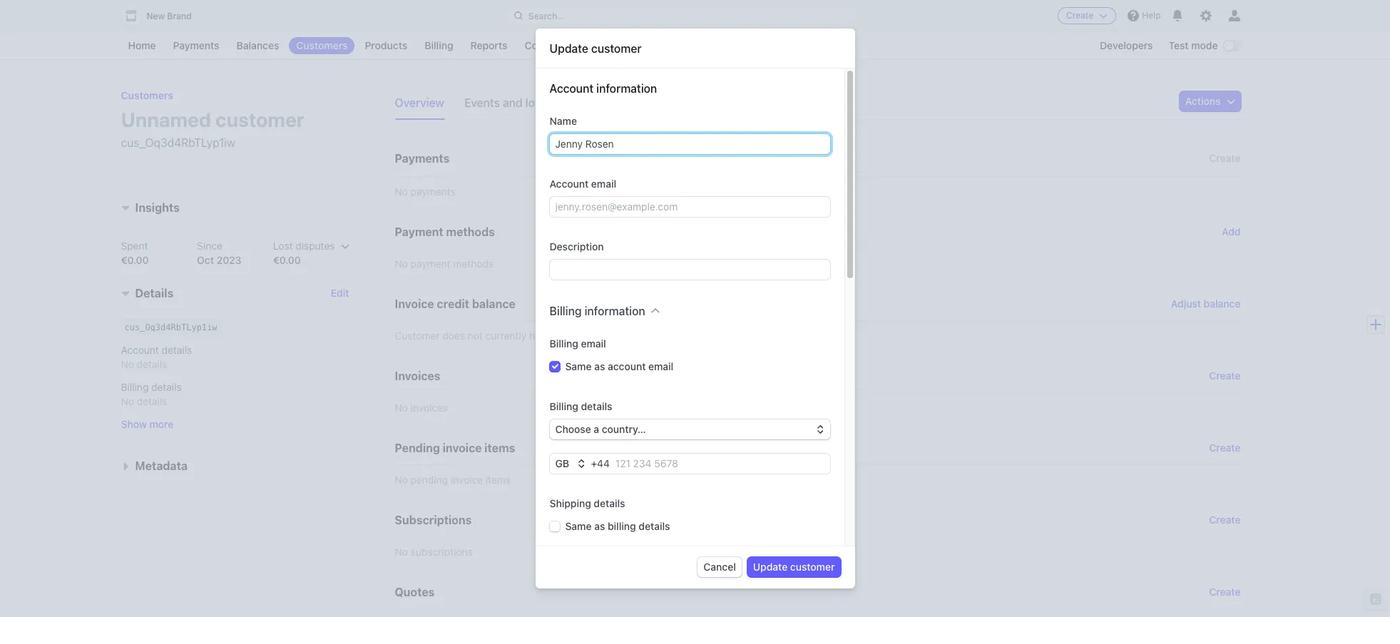 Task type: vqa. For each thing, say whether or not it's contained in the screenshot.
preview
no



Task type: locate. For each thing, give the bounding box(es) containing it.
cus_oq3d4rbtlyp1iw button
[[125, 320, 217, 334]]

information up balance.
[[585, 305, 646, 318]]

email for billing email
[[581, 338, 606, 350]]

0 vertical spatial create link
[[1210, 369, 1241, 383]]

€0.00
[[121, 254, 149, 267], [273, 254, 301, 267]]

1 horizontal spatial update
[[754, 561, 788, 573]]

methods down payment methods on the left top of page
[[453, 258, 494, 270]]

create link for invoices
[[1210, 369, 1241, 383]]

svg image
[[1227, 97, 1236, 106]]

update right cancel
[[754, 561, 788, 573]]

1 same from the top
[[566, 360, 592, 373]]

no left invoices
[[395, 402, 408, 414]]

payments
[[173, 39, 220, 51], [395, 152, 450, 165]]

customer
[[395, 330, 440, 342]]

0 vertical spatial items
[[485, 442, 516, 455]]

update down search…
[[550, 42, 589, 55]]

account up name
[[550, 82, 594, 95]]

create for create button corresponding to pending invoice items
[[1210, 442, 1241, 454]]

0 vertical spatial customers link
[[289, 37, 355, 54]]

as for account
[[595, 360, 605, 373]]

billing for billing details no details
[[121, 381, 149, 394]]

details up "choose a country…"
[[581, 400, 613, 412]]

email up description
[[592, 178, 617, 190]]

since
[[197, 240, 223, 252]]

billing for billing email
[[550, 338, 579, 350]]

quotes
[[395, 586, 435, 599]]

details
[[162, 344, 192, 356], [137, 359, 167, 371], [151, 381, 182, 394], [137, 396, 167, 408], [581, 400, 613, 412], [594, 497, 626, 510], [639, 520, 670, 532]]

no subscriptions
[[395, 546, 473, 558]]

1 vertical spatial update
[[754, 561, 788, 573]]

create button for subscriptions
[[1210, 513, 1241, 527]]

a right choose at left
[[594, 423, 600, 435]]

1 horizontal spatial update customer
[[754, 561, 835, 573]]

€0.00 down lost
[[273, 254, 301, 267]]

2 €0.00 from the left
[[273, 254, 301, 267]]

1 vertical spatial create link
[[1210, 585, 1241, 599]]

balance right "adjust"
[[1204, 298, 1241, 310]]

items up no pending invoice items
[[485, 442, 516, 455]]

1 vertical spatial invoice
[[451, 474, 483, 486]]

home
[[128, 39, 156, 51]]

as
[[595, 360, 605, 373], [595, 520, 605, 532]]

items
[[485, 442, 516, 455], [486, 474, 511, 486]]

1 vertical spatial methods
[[453, 258, 494, 270]]

customer inside button
[[791, 561, 835, 573]]

pending
[[411, 474, 448, 486]]

invoice up no pending invoice items
[[443, 442, 482, 455]]

email right account
[[649, 360, 674, 373]]

as left account
[[595, 360, 605, 373]]

edit
[[331, 287, 349, 299]]

0 vertical spatial customers
[[296, 39, 348, 51]]

no left subscriptions
[[395, 546, 408, 558]]

0 vertical spatial email
[[592, 178, 617, 190]]

customers inside "customers unnamed customer cus_oq3d4rbtlyp1iw"
[[121, 89, 173, 101]]

billing up balance.
[[550, 305, 582, 318]]

1 horizontal spatial customer
[[592, 42, 642, 55]]

0 vertical spatial as
[[595, 360, 605, 373]]

since oct 2023
[[197, 240, 242, 267]]

information for account information
[[597, 82, 657, 95]]

no left pending
[[395, 474, 408, 486]]

as for billing
[[595, 520, 605, 532]]

shipping
[[550, 497, 591, 510]]

customers
[[296, 39, 348, 51], [121, 89, 173, 101]]

methods
[[446, 226, 495, 238], [453, 258, 494, 270]]

0 vertical spatial update customer
[[550, 42, 642, 55]]

no left payments
[[395, 186, 408, 198]]

0 vertical spatial account
[[550, 82, 594, 95]]

account down name
[[550, 178, 589, 190]]

no
[[395, 186, 408, 198], [395, 258, 408, 270], [121, 359, 134, 371], [121, 396, 134, 408], [395, 402, 408, 414], [395, 474, 408, 486], [395, 546, 408, 558]]

2 horizontal spatial customer
[[791, 561, 835, 573]]

0 horizontal spatial customers
[[121, 89, 173, 101]]

invoice
[[395, 298, 434, 310]]

1 vertical spatial account
[[550, 178, 589, 190]]

1 horizontal spatial balance
[[1204, 298, 1241, 310]]

a inside dropdown button
[[594, 423, 600, 435]]

invoice
[[443, 442, 482, 455], [451, 474, 483, 486]]

no up 'billing details no details'
[[121, 359, 134, 371]]

insights button
[[115, 194, 180, 217]]

payments
[[411, 186, 456, 198]]

cus_oq3d4rbtlyp1iw up account details no details
[[125, 323, 217, 333]]

billing inside 'billing details no details'
[[121, 381, 149, 394]]

a right have
[[554, 330, 559, 342]]

adjust balance
[[1172, 298, 1241, 310]]

brand
[[167, 11, 192, 21]]

subscriptions
[[395, 514, 472, 527]]

Account email email field
[[550, 197, 830, 217]]

1 vertical spatial customers
[[121, 89, 173, 101]]

2 as from the top
[[595, 520, 605, 532]]

create for subscriptions create button
[[1210, 514, 1241, 526]]

update inside button
[[754, 561, 788, 573]]

pending
[[395, 442, 440, 455]]

billing for billing details
[[550, 400, 579, 412]]

spent
[[121, 240, 148, 252]]

1 vertical spatial a
[[594, 423, 600, 435]]

0 horizontal spatial update customer
[[550, 42, 642, 55]]

2 balance from the left
[[1204, 298, 1241, 310]]

0 horizontal spatial customer
[[215, 108, 304, 131]]

details right billing
[[639, 520, 670, 532]]

developers link
[[1093, 37, 1161, 54]]

0 horizontal spatial balance
[[472, 298, 516, 310]]

more
[[149, 419, 174, 431]]

1 vertical spatial customer
[[215, 108, 304, 131]]

information down more button
[[597, 82, 657, 95]]

balances
[[237, 39, 279, 51]]

customer inside "customers unnamed customer cus_oq3d4rbtlyp1iw"
[[215, 108, 304, 131]]

2 create link from the top
[[1210, 585, 1241, 599]]

balance
[[472, 298, 516, 310], [1204, 298, 1241, 310]]

details up same as billing details
[[594, 497, 626, 510]]

balance up customer does not currently have a balance.
[[472, 298, 516, 310]]

1 vertical spatial items
[[486, 474, 511, 486]]

1 vertical spatial same
[[566, 520, 592, 532]]

customers link left 'products' link
[[289, 37, 355, 54]]

email for account email
[[592, 178, 617, 190]]

email down billing information
[[581, 338, 606, 350]]

customers for customers
[[296, 39, 348, 51]]

0 vertical spatial same
[[566, 360, 592, 373]]

create link
[[1210, 369, 1241, 383], [1210, 585, 1241, 599]]

2 vertical spatial customer
[[791, 561, 835, 573]]

billing left the reports
[[425, 39, 454, 51]]

actions button
[[1180, 91, 1241, 111]]

a
[[554, 330, 559, 342], [594, 423, 600, 435]]

no left payment
[[395, 258, 408, 270]]

does
[[443, 330, 465, 342]]

no up show
[[121, 396, 134, 408]]

0 horizontal spatial €0.00
[[121, 254, 149, 267]]

details button
[[115, 279, 174, 302]]

test
[[1169, 39, 1189, 51]]

billing down account details no details
[[121, 381, 149, 394]]

same down shipping at bottom
[[566, 520, 592, 532]]

cancel
[[704, 561, 736, 573]]

account email
[[550, 178, 617, 190]]

no for subscriptions
[[395, 546, 408, 558]]

update customer
[[550, 42, 642, 55], [754, 561, 835, 573]]

1 create link from the top
[[1210, 369, 1241, 383]]

as left billing
[[595, 520, 605, 532]]

payments down brand
[[173, 39, 220, 51]]

cus_oq3d4rbtlyp1iw down unnamed
[[121, 136, 235, 149]]

create button
[[1058, 7, 1117, 24], [1210, 148, 1241, 168], [1210, 441, 1241, 455], [1210, 513, 1241, 527]]

same as billing details
[[566, 520, 670, 532]]

create button for payments
[[1210, 148, 1241, 168]]

lost disputes
[[273, 240, 335, 252]]

same down billing email
[[566, 360, 592, 373]]

2 vertical spatial email
[[649, 360, 674, 373]]

0 horizontal spatial update
[[550, 42, 589, 55]]

same for same as account email
[[566, 360, 592, 373]]

1 vertical spatial customers link
[[121, 89, 173, 101]]

1 horizontal spatial customers
[[296, 39, 348, 51]]

unnamed
[[121, 108, 211, 131]]

lost
[[273, 240, 293, 252]]

not
[[468, 330, 483, 342]]

1 vertical spatial email
[[581, 338, 606, 350]]

customers left products
[[296, 39, 348, 51]]

1 horizontal spatial €0.00
[[273, 254, 301, 267]]

same for same as billing details
[[566, 520, 592, 532]]

account down the cus_oq3d4rbtlyp1iw button
[[121, 344, 159, 356]]

1 horizontal spatial a
[[594, 423, 600, 435]]

billing
[[608, 520, 636, 532]]

details
[[135, 287, 174, 300]]

account for account information
[[550, 82, 594, 95]]

tab list
[[395, 91, 568, 120]]

products link
[[358, 37, 415, 54]]

customers for customers unnamed customer cus_oq3d4rbtlyp1iw
[[121, 89, 173, 101]]

events
[[465, 96, 500, 109]]

0 horizontal spatial payments
[[173, 39, 220, 51]]

payments inside payments link
[[173, 39, 220, 51]]

adjust
[[1172, 298, 1202, 310]]

have
[[530, 330, 551, 342]]

and
[[503, 96, 523, 109]]

home link
[[121, 37, 163, 54]]

1 vertical spatial payments
[[395, 152, 450, 165]]

balance.
[[562, 330, 601, 342]]

0 horizontal spatial customers link
[[121, 89, 173, 101]]

1 as from the top
[[595, 360, 605, 373]]

invoice down pending invoice items
[[451, 474, 483, 486]]

1 horizontal spatial customers link
[[289, 37, 355, 54]]

€0.00 down 'spent'
[[121, 254, 149, 267]]

Description text field
[[550, 260, 830, 280]]

billing down billing information
[[550, 338, 579, 350]]

details up show more
[[137, 396, 167, 408]]

search…
[[529, 10, 565, 21]]

1 vertical spatial update customer
[[754, 561, 835, 573]]

items down pending invoice items
[[486, 474, 511, 486]]

2 vertical spatial account
[[121, 344, 159, 356]]

1 vertical spatial information
[[585, 305, 646, 318]]

balance inside button
[[1204, 298, 1241, 310]]

no for invoices
[[395, 402, 408, 414]]

details down account details no details
[[151, 381, 182, 394]]

2023
[[217, 254, 242, 267]]

payments up the no payments
[[395, 152, 450, 165]]

billing
[[425, 39, 454, 51], [550, 305, 582, 318], [550, 338, 579, 350], [121, 381, 149, 394], [550, 400, 579, 412]]

payments link
[[166, 37, 227, 54]]

1 horizontal spatial payments
[[395, 152, 450, 165]]

0 vertical spatial payments
[[173, 39, 220, 51]]

methods up no payment methods
[[446, 226, 495, 238]]

customers up unnamed
[[121, 89, 173, 101]]

balances link
[[229, 37, 286, 54]]

customers link up unnamed
[[121, 89, 173, 101]]

0 vertical spatial information
[[597, 82, 657, 95]]

cus_oq3d4rbtlyp1iw
[[121, 136, 235, 149], [125, 323, 217, 333]]

0 vertical spatial a
[[554, 330, 559, 342]]

tab list containing overview
[[395, 91, 568, 120]]

+ 44
[[591, 457, 610, 470]]

0 vertical spatial customer
[[592, 42, 642, 55]]

1 vertical spatial as
[[595, 520, 605, 532]]

0 vertical spatial cus_oq3d4rbtlyp1iw
[[121, 136, 235, 149]]

customer
[[592, 42, 642, 55], [215, 108, 304, 131], [791, 561, 835, 573]]

spent €0.00
[[121, 240, 149, 267]]

billing up choose at left
[[550, 400, 579, 412]]

2 same from the top
[[566, 520, 592, 532]]

billing link
[[418, 37, 461, 54]]



Task type: describe. For each thing, give the bounding box(es) containing it.
Name text field
[[550, 134, 830, 154]]

Search… search field
[[506, 7, 856, 25]]

payment methods
[[395, 226, 495, 238]]

oct
[[197, 254, 214, 267]]

show more
[[121, 419, 174, 431]]

choose a country… button
[[550, 420, 830, 440]]

account for account email
[[550, 178, 589, 190]]

no inside account details no details
[[121, 359, 134, 371]]

create for payments create button
[[1210, 152, 1241, 164]]

+
[[591, 457, 597, 470]]

country…
[[602, 423, 646, 435]]

customers unnamed customer cus_oq3d4rbtlyp1iw
[[121, 89, 304, 149]]

reports
[[471, 39, 508, 51]]

create button for pending invoice items
[[1210, 441, 1241, 455]]

mode
[[1192, 39, 1219, 51]]

billing for billing information
[[550, 305, 582, 318]]

0 vertical spatial update
[[550, 42, 589, 55]]

no for pending invoice items
[[395, 474, 408, 486]]

events and logs button
[[465, 91, 557, 120]]

account inside account details no details
[[121, 344, 159, 356]]

1 vertical spatial cus_oq3d4rbtlyp1iw
[[125, 323, 217, 333]]

invoices
[[411, 402, 448, 414]]

subscriptions
[[411, 546, 473, 558]]

choose a country…
[[556, 423, 646, 435]]

no inside 'billing details no details'
[[121, 396, 134, 408]]

add
[[1223, 226, 1241, 238]]

logs
[[526, 96, 548, 109]]

0 vertical spatial invoice
[[443, 442, 482, 455]]

new brand
[[147, 11, 192, 21]]

billing details no details
[[121, 381, 182, 408]]

products
[[365, 39, 408, 51]]

same as account email
[[566, 360, 674, 373]]

overview button
[[395, 91, 453, 120]]

create for create link related to invoices
[[1210, 370, 1241, 382]]

connect link
[[518, 37, 572, 54]]

details down the cus_oq3d4rbtlyp1iw button
[[162, 344, 192, 356]]

customer does not currently have a balance.
[[395, 330, 601, 342]]

create for create link associated with quotes
[[1210, 586, 1241, 598]]

invoices
[[395, 370, 441, 383]]

no pending invoice items
[[395, 474, 511, 486]]

1 €0.00 from the left
[[121, 254, 149, 267]]

no for payments
[[395, 186, 408, 198]]

name
[[550, 115, 577, 127]]

information for billing information
[[585, 305, 646, 318]]

0 horizontal spatial a
[[554, 330, 559, 342]]

pending invoice items
[[395, 442, 516, 455]]

reports link
[[464, 37, 515, 54]]

payment
[[411, 258, 451, 270]]

shipping details
[[550, 497, 626, 510]]

no invoices
[[395, 402, 448, 414]]

edit button
[[331, 287, 349, 301]]

0 vertical spatial methods
[[446, 226, 495, 238]]

update customer button
[[748, 557, 841, 577]]

description
[[550, 241, 604, 253]]

add button
[[1223, 225, 1241, 239]]

choose
[[556, 423, 591, 435]]

no payment methods
[[395, 258, 494, 270]]

billing details
[[550, 400, 613, 412]]

1 balance from the left
[[472, 298, 516, 310]]

account details no details
[[121, 344, 192, 371]]

new brand button
[[121, 6, 206, 26]]

create link for quotes
[[1210, 585, 1241, 599]]

no payments
[[395, 186, 456, 198]]

show
[[121, 419, 147, 431]]

billing information
[[550, 305, 646, 318]]

payment
[[395, 226, 444, 238]]

more
[[582, 39, 606, 51]]

events and logs
[[465, 96, 548, 109]]

billing for billing
[[425, 39, 454, 51]]

update customer inside button
[[754, 561, 835, 573]]

disputes
[[296, 240, 335, 252]]

credit
[[437, 298, 470, 310]]

more button
[[575, 37, 627, 54]]

details up 'billing details no details'
[[137, 359, 167, 371]]

cus_oq3d4rbtlyp1iw inside "customers unnamed customer cus_oq3d4rbtlyp1iw"
[[121, 136, 235, 149]]

no for payment methods
[[395, 258, 408, 270]]

currently
[[486, 330, 527, 342]]

billing email
[[550, 338, 606, 350]]

cancel button
[[698, 557, 742, 577]]

actions
[[1186, 95, 1221, 107]]

overview
[[395, 96, 445, 109]]

account
[[608, 360, 646, 373]]

test mode
[[1169, 39, 1219, 51]]

connect
[[525, 39, 565, 51]]

show more button
[[121, 418, 174, 432]]

121 234 5678 telephone field
[[610, 454, 830, 474]]

new
[[147, 11, 165, 21]]



